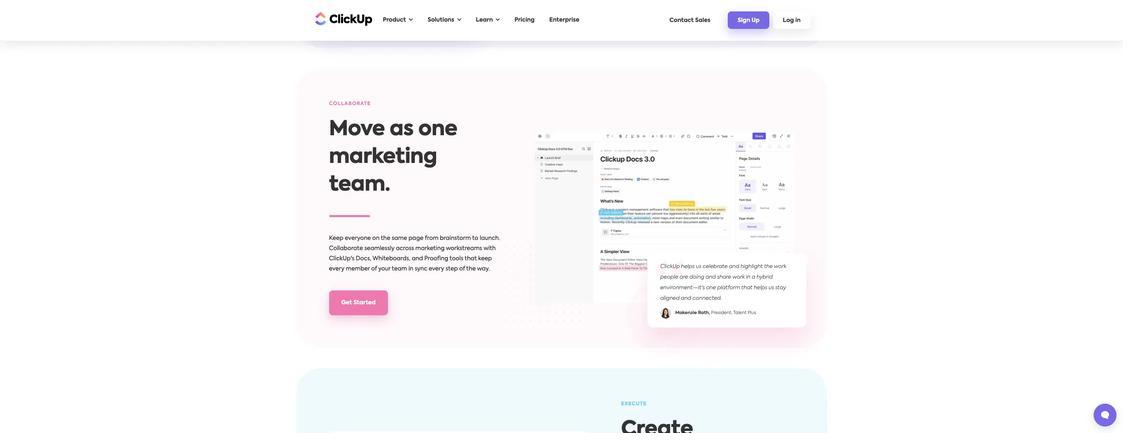 Task type: describe. For each thing, give the bounding box(es) containing it.
clickup's
[[329, 256, 355, 262]]

contact sales button
[[665, 13, 715, 27]]

marketing inside "keep everyone on the same page from brainstorm to launch. collaborate seamlessly across marketing workstreams with clickup's docs, whiteboards, and proofing tools that keep every member of your team in sync every step of the way."
[[415, 246, 445, 252]]

get started button
[[329, 291, 388, 316]]

member
[[346, 267, 370, 272]]

sync
[[415, 267, 427, 272]]

docs - combo features@6x (2).png image
[[535, 131, 794, 303]]

one inside move as one marketing team.
[[418, 120, 457, 140]]

collaborate
[[329, 246, 363, 252]]

1 every from the left
[[329, 267, 344, 272]]

log in
[[783, 18, 801, 23]]

brainstorm
[[440, 236, 471, 242]]

sales
[[695, 17, 710, 23]]

product button
[[379, 12, 417, 29]]

across
[[396, 246, 414, 252]]

1 of from the left
[[371, 267, 377, 272]]

execute
[[621, 402, 647, 407]]

page
[[409, 236, 424, 242]]

to
[[472, 236, 478, 242]]

pricing link
[[510, 12, 539, 29]]

get
[[341, 300, 352, 306]]

with
[[484, 246, 496, 252]]

launch.
[[480, 236, 500, 242]]

learn
[[476, 17, 493, 23]]

docs,
[[356, 256, 371, 262]]

way.
[[477, 267, 490, 272]]

get started
[[341, 300, 376, 306]]

sign
[[738, 18, 750, 23]]

collaborate
[[329, 102, 371, 107]]

solutions
[[428, 17, 454, 23]]

log in link
[[773, 12, 810, 29]]

step
[[446, 267, 458, 272]]

workstreams
[[446, 246, 482, 252]]

enterprise link
[[545, 12, 584, 29]]



Task type: vqa. For each thing, say whether or not it's contained in the screenshot.
Log
yes



Task type: locate. For each thing, give the bounding box(es) containing it.
rath
[[698, 311, 709, 316], [698, 311, 709, 316]]

started
[[353, 300, 376, 306]]

keep
[[329, 236, 343, 242]]

marketing down as
[[329, 147, 437, 168]]

pricing
[[515, 17, 535, 23]]

makenzie rath.png image
[[660, 309, 671, 319], [660, 309, 671, 319]]

your
[[378, 267, 390, 272]]

manager,
[[421, 6, 442, 10], [421, 6, 442, 10]]

learn button
[[472, 12, 504, 29]]

environment—it's
[[660, 286, 705, 291], [660, 286, 705, 291]]

sign up button
[[728, 12, 769, 29]]

marketing inside move as one marketing team.
[[329, 147, 437, 168]]

doing
[[689, 275, 704, 280], [689, 275, 704, 280]]

of
[[371, 267, 377, 272], [459, 267, 465, 272]]

are
[[680, 275, 688, 280], [680, 275, 688, 280]]

rachel gilstrap.png image
[[330, 7, 340, 17], [330, 7, 340, 17]]

aligned
[[660, 296, 680, 302], [660, 296, 680, 302]]

and inside "keep everyone on the same page from brainstorm to launch. collaborate seamlessly across marketing workstreams with clickup's docs, whiteboards, and proofing tools that keep every member of your team in sync every step of the way."
[[412, 256, 423, 262]]

keep everyone on the same page from brainstorm to launch. collaborate seamlessly across marketing workstreams with clickup's docs, whiteboards, and proofing tools that keep every member of your team in sync every step of the way.
[[329, 236, 500, 272]]

project
[[405, 6, 420, 10], [405, 6, 420, 10]]

one
[[418, 120, 457, 140], [706, 286, 716, 291], [706, 286, 716, 291]]

clickup image
[[313, 11, 372, 26]]

contact sales
[[670, 17, 710, 23]]

every
[[329, 267, 344, 272], [429, 267, 444, 272]]

marketing down from
[[415, 246, 445, 252]]

the
[[381, 236, 390, 242], [764, 265, 773, 270], [764, 265, 773, 270], [466, 267, 476, 272]]

product
[[383, 17, 406, 23]]

keep
[[478, 256, 492, 262]]

hybrid
[[757, 275, 773, 280], [757, 275, 773, 280]]

makenzie
[[675, 311, 697, 316], [675, 311, 697, 316]]

highlight
[[741, 265, 763, 270], [741, 265, 763, 270]]

up
[[752, 18, 760, 23]]

in inside "keep everyone on the same page from brainstorm to launch. collaborate seamlessly across marketing workstreams with clickup's docs, whiteboards, and proofing tools that keep every member of your team in sync every step of the way."
[[408, 267, 413, 272]]

on
[[372, 236, 380, 242]]

contact
[[670, 17, 694, 23]]

share
[[717, 275, 731, 280], [717, 275, 731, 280]]

that inside "keep everyone on the same page from brainstorm to launch. collaborate seamlessly across marketing workstreams with clickup's docs, whiteboards, and proofing tools that keep every member of your team in sync every step of the way."
[[465, 256, 477, 262]]

us
[[696, 265, 701, 270], [696, 265, 701, 270], [769, 286, 774, 291], [769, 286, 774, 291]]

every down the proofing on the left bottom of page
[[429, 267, 444, 272]]

work
[[774, 265, 786, 270], [774, 265, 786, 270], [733, 275, 745, 280], [733, 275, 745, 280]]

seamlessly
[[364, 246, 395, 252]]

clickup helps us celebrate and highlight the work people are doing and share work in a hybrid environment—it's one platform that helps us stay aligned and connected.
[[660, 265, 786, 302], [660, 265, 786, 302]]

makenzie rath , president, talent plus
[[675, 311, 756, 316], [675, 311, 756, 316]]

whiteboards,
[[373, 256, 410, 262]]

people
[[660, 275, 678, 280], [660, 275, 678, 280]]

2 every from the left
[[429, 267, 444, 272]]

proofing
[[424, 256, 448, 262]]

enterprise
[[549, 17, 579, 23]]

team
[[392, 267, 407, 272]]

,
[[709, 311, 710, 316], [709, 311, 710, 316]]

move
[[329, 120, 385, 140]]

marketing
[[382, 6, 404, 10], [382, 6, 404, 10]]

and
[[412, 256, 423, 262], [729, 265, 739, 270], [729, 265, 739, 270], [706, 275, 716, 280], [706, 275, 716, 280], [681, 296, 691, 302], [681, 296, 691, 302]]

talent
[[733, 311, 747, 316], [733, 311, 747, 316]]

marketing project manager, shopmonkey
[[345, 6, 442, 17], [345, 6, 442, 17]]

0 horizontal spatial of
[[371, 267, 377, 272]]

0 horizontal spatial every
[[329, 267, 344, 272]]

sign up
[[738, 18, 760, 23]]

team.
[[329, 175, 390, 196]]

1 horizontal spatial of
[[459, 267, 465, 272]]

of right step
[[459, 267, 465, 272]]

log
[[783, 18, 794, 23]]

tools
[[450, 256, 463, 262]]

as
[[390, 120, 414, 140]]

helps
[[681, 265, 695, 270], [681, 265, 695, 270], [754, 286, 767, 291], [754, 286, 767, 291]]

that
[[465, 256, 477, 262], [741, 286, 752, 291], [741, 286, 752, 291]]

plus
[[748, 311, 756, 316], [748, 311, 756, 316]]

2 of from the left
[[459, 267, 465, 272]]

move as one marketing team.
[[329, 120, 457, 196]]

same
[[392, 236, 407, 242]]

solutions button
[[424, 12, 465, 29]]

a
[[752, 275, 755, 280], [752, 275, 755, 280]]

1 vertical spatial marketing
[[415, 246, 445, 252]]

0 vertical spatial marketing
[[329, 147, 437, 168]]

shopmonkey
[[345, 13, 373, 17], [345, 13, 373, 17]]

of left your
[[371, 267, 377, 272]]

marketing
[[329, 147, 437, 168], [415, 246, 445, 252]]

in
[[795, 18, 801, 23], [408, 267, 413, 272], [746, 275, 750, 280], [746, 275, 750, 280]]

celebrate
[[703, 265, 728, 270], [703, 265, 728, 270]]

clickup
[[660, 265, 680, 270], [660, 265, 680, 270]]

platform
[[717, 286, 740, 291], [717, 286, 740, 291]]

stay
[[775, 286, 786, 291], [775, 286, 786, 291]]

1 horizontal spatial every
[[429, 267, 444, 272]]

from
[[425, 236, 439, 242]]

connected.
[[693, 296, 722, 302], [693, 296, 722, 302]]

president,
[[711, 311, 732, 316], [711, 311, 732, 316]]

every down clickup's
[[329, 267, 344, 272]]

everyone
[[345, 236, 371, 242]]



